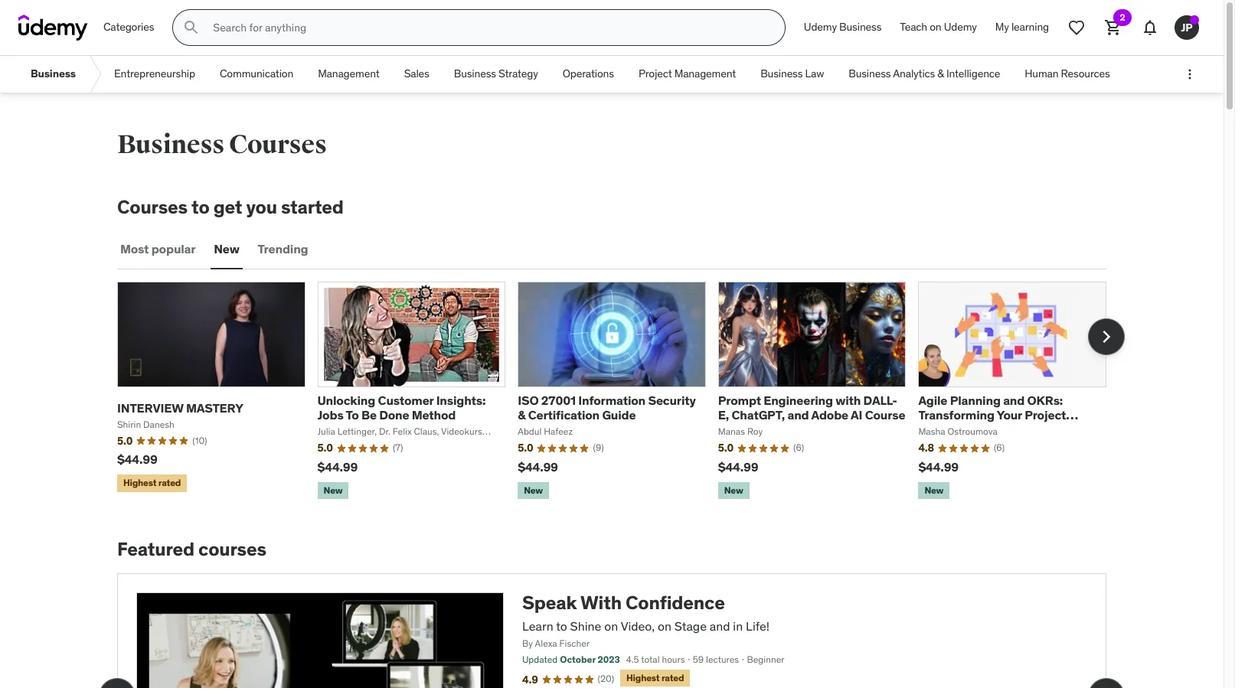 Task type: vqa. For each thing, say whether or not it's contained in the screenshot.
Big
no



Task type: locate. For each thing, give the bounding box(es) containing it.
1 horizontal spatial and
[[788, 408, 809, 423]]

entrepreneurship link
[[102, 56, 208, 93]]

carousel element
[[117, 282, 1125, 503], [99, 574, 1125, 689]]

to
[[346, 408, 359, 423]]

e,
[[718, 408, 729, 423]]

0 vertical spatial project
[[639, 67, 672, 81]]

and inside agile planning and okrs: transforming your project outcomes
[[1003, 393, 1025, 408]]

management inside management "link"
[[318, 67, 380, 81]]

on right teach at the top
[[930, 20, 942, 34]]

speak
[[522, 591, 577, 615]]

0 vertical spatial courses
[[229, 129, 327, 161]]

be
[[361, 408, 377, 423]]

mastery
[[186, 400, 243, 416]]

lectures
[[706, 654, 739, 666]]

my
[[995, 20, 1009, 34]]

&
[[938, 67, 944, 81], [518, 408, 526, 423]]

started
[[281, 195, 344, 219]]

agile planning and okrs: transforming your project outcomes
[[919, 393, 1066, 438]]

business left strategy
[[454, 67, 496, 81]]

2023
[[598, 654, 620, 666]]

guide
[[602, 408, 636, 423]]

okrs:
[[1027, 393, 1063, 408]]

submit search image
[[183, 18, 201, 37]]

more subcategory menu links image
[[1183, 67, 1198, 82]]

business left law
[[761, 67, 803, 81]]

human
[[1025, 67, 1059, 81]]

courses up most popular
[[117, 195, 188, 219]]

sales
[[404, 67, 429, 81]]

intelligence
[[947, 67, 1000, 81]]

featured courses
[[117, 538, 266, 562]]

to up fischer
[[556, 619, 567, 634]]

iso 27001 information security & certification guide link
[[518, 393, 696, 423]]

udemy left my
[[944, 20, 977, 34]]

interview  mastery
[[117, 400, 243, 416]]

& right analytics at the right top of the page
[[938, 67, 944, 81]]

business left analytics at the right top of the page
[[849, 67, 891, 81]]

1 horizontal spatial &
[[938, 67, 944, 81]]

human resources
[[1025, 67, 1110, 81]]

security
[[648, 393, 696, 408]]

business
[[839, 20, 882, 34], [31, 67, 76, 81], [454, 67, 496, 81], [761, 67, 803, 81], [849, 67, 891, 81], [117, 129, 224, 161]]

method
[[412, 408, 456, 423]]

business down entrepreneurship link
[[117, 129, 224, 161]]

to left get
[[192, 195, 210, 219]]

Search for anything text field
[[210, 15, 767, 41]]

0 horizontal spatial project
[[639, 67, 672, 81]]

1 vertical spatial carousel element
[[99, 574, 1125, 689]]

business courses
[[117, 129, 327, 161]]

communication link
[[208, 56, 306, 93]]

you
[[246, 195, 277, 219]]

adobe
[[811, 408, 849, 423]]

and left okrs: at the bottom of the page
[[1003, 393, 1025, 408]]

to inside speak with confidence learn to shine on video, on stage and in life! by alexa fischer
[[556, 619, 567, 634]]

59 lectures
[[693, 654, 739, 666]]

project right your
[[1025, 408, 1066, 423]]

1 horizontal spatial management
[[674, 67, 736, 81]]

operations link
[[550, 56, 626, 93]]

agile
[[919, 393, 948, 408]]

on down with
[[604, 619, 618, 634]]

courses up you
[[229, 129, 327, 161]]

1 vertical spatial courses
[[117, 195, 188, 219]]

0 horizontal spatial and
[[710, 619, 730, 634]]

ai
[[851, 408, 863, 423]]

chatgpt,
[[732, 408, 785, 423]]

business for business analytics & intelligence
[[849, 67, 891, 81]]

iso
[[518, 393, 539, 408]]

you have alerts image
[[1190, 15, 1199, 25]]

certification
[[528, 408, 600, 423]]

udemy up law
[[804, 20, 837, 34]]

1 horizontal spatial to
[[556, 619, 567, 634]]

project management
[[639, 67, 736, 81]]

& inside the iso 27001 information security & certification guide
[[518, 408, 526, 423]]

59
[[693, 654, 704, 666]]

1 vertical spatial to
[[556, 619, 567, 634]]

4.9
[[522, 673, 538, 687]]

october
[[560, 654, 596, 666]]

1 horizontal spatial udemy
[[944, 20, 977, 34]]

udemy
[[804, 20, 837, 34], [944, 20, 977, 34]]

prompt
[[718, 393, 761, 408]]

unlocking
[[318, 393, 375, 408]]

2 horizontal spatial and
[[1003, 393, 1025, 408]]

updated october 2023
[[522, 654, 620, 666]]

0 horizontal spatial &
[[518, 408, 526, 423]]

customer
[[378, 393, 434, 408]]

next image
[[1094, 684, 1119, 689]]

trending button
[[255, 231, 311, 268]]

0 vertical spatial carousel element
[[117, 282, 1125, 503]]

project inside agile planning and okrs: transforming your project outcomes
[[1025, 408, 1066, 423]]

by
[[522, 638, 533, 650]]

& left 27001
[[518, 408, 526, 423]]

speak with confidence learn to shine on video, on stage and in life! by alexa fischer
[[522, 591, 770, 650]]

0 vertical spatial to
[[192, 195, 210, 219]]

and inside prompt engineering with dall- e, chatgpt, and adobe ai course
[[788, 408, 809, 423]]

interview
[[117, 400, 183, 416]]

udemy image
[[18, 15, 88, 41]]

analytics
[[893, 67, 935, 81]]

shopping cart with 2 items image
[[1104, 18, 1123, 37]]

1 vertical spatial project
[[1025, 408, 1066, 423]]

2 horizontal spatial on
[[930, 20, 942, 34]]

project right operations
[[639, 67, 672, 81]]

information
[[578, 393, 646, 408]]

planning
[[950, 393, 1001, 408]]

on
[[930, 20, 942, 34], [604, 619, 618, 634], [658, 619, 672, 634]]

management link
[[306, 56, 392, 93]]

unlocking customer insights: jobs to be done method
[[318, 393, 486, 423]]

and left 'in'
[[710, 619, 730, 634]]

0 horizontal spatial udemy
[[804, 20, 837, 34]]

on down confidence
[[658, 619, 672, 634]]

your
[[997, 408, 1022, 423]]

4.5 total hours
[[626, 654, 685, 666]]

business link
[[18, 56, 88, 93]]

0 horizontal spatial management
[[318, 67, 380, 81]]

with
[[836, 393, 861, 408]]

management
[[318, 67, 380, 81], [674, 67, 736, 81]]

next image
[[1094, 325, 1119, 349]]

1 vertical spatial &
[[518, 408, 526, 423]]

1 horizontal spatial project
[[1025, 408, 1066, 423]]

prompt engineering with dall- e, chatgpt, and adobe ai course link
[[718, 393, 906, 423]]

done
[[379, 408, 409, 423]]

1 management from the left
[[318, 67, 380, 81]]

business left teach at the top
[[839, 20, 882, 34]]

arrow pointing to subcategory menu links image
[[88, 56, 102, 93]]

2 management from the left
[[674, 67, 736, 81]]

and left adobe
[[788, 408, 809, 423]]

new button
[[211, 231, 242, 268]]



Task type: describe. For each thing, give the bounding box(es) containing it.
categories button
[[94, 9, 163, 46]]

my learning link
[[986, 9, 1058, 46]]

1 horizontal spatial courses
[[229, 129, 327, 161]]

jp
[[1181, 20, 1193, 34]]

iso 27001 information security & certification guide
[[518, 393, 696, 423]]

learning
[[1012, 20, 1049, 34]]

business for business strategy
[[454, 67, 496, 81]]

entrepreneurship
[[114, 67, 195, 81]]

business strategy link
[[442, 56, 550, 93]]

insights:
[[436, 393, 486, 408]]

featured
[[117, 538, 194, 562]]

highest
[[627, 672, 660, 684]]

business law
[[761, 67, 824, 81]]

courses to get you started
[[117, 195, 344, 219]]

human resources link
[[1013, 56, 1123, 93]]

unlocking customer insights: jobs to be done method link
[[318, 393, 486, 423]]

business analytics & intelligence link
[[836, 56, 1013, 93]]

and inside speak with confidence learn to shine on video, on stage and in life! by alexa fischer
[[710, 619, 730, 634]]

communication
[[220, 67, 293, 81]]

27001
[[541, 393, 576, 408]]

business law link
[[748, 56, 836, 93]]

4.5
[[626, 654, 639, 666]]

(20)
[[598, 673, 614, 685]]

life!
[[746, 619, 770, 634]]

0 horizontal spatial courses
[[117, 195, 188, 219]]

engineering
[[764, 393, 833, 408]]

2 udemy from the left
[[944, 20, 977, 34]]

new
[[214, 241, 239, 257]]

courses
[[198, 538, 266, 562]]

2
[[1120, 11, 1125, 23]]

previous image
[[105, 684, 129, 689]]

with
[[580, 591, 622, 615]]

1 udemy from the left
[[804, 20, 837, 34]]

alexa
[[535, 638, 557, 650]]

management inside the "project management" link
[[674, 67, 736, 81]]

jobs
[[318, 408, 344, 423]]

beginner
[[747, 654, 785, 666]]

most popular
[[120, 241, 196, 257]]

interview  mastery link
[[117, 400, 243, 416]]

business left arrow pointing to subcategory menu links image
[[31, 67, 76, 81]]

rated
[[662, 672, 684, 684]]

jp link
[[1169, 9, 1205, 46]]

1 horizontal spatial on
[[658, 619, 672, 634]]

fischer
[[560, 638, 590, 650]]

0 horizontal spatial on
[[604, 619, 618, 634]]

learn
[[522, 619, 553, 634]]

sales link
[[392, 56, 442, 93]]

most popular button
[[117, 231, 199, 268]]

video,
[[621, 619, 655, 634]]

carousel element containing speak with confidence
[[99, 574, 1125, 689]]

2 link
[[1095, 9, 1132, 46]]

my learning
[[995, 20, 1049, 34]]

carousel element containing unlocking customer insights: jobs to be done method
[[117, 282, 1125, 503]]

business for business courses
[[117, 129, 224, 161]]

business analytics & intelligence
[[849, 67, 1000, 81]]

resources
[[1061, 67, 1110, 81]]

popular
[[151, 241, 196, 257]]

most
[[120, 241, 149, 257]]

outcomes
[[919, 422, 978, 438]]

business for business law
[[761, 67, 803, 81]]

notifications image
[[1141, 18, 1160, 37]]

highest rated
[[627, 672, 684, 684]]

teach on udemy link
[[891, 9, 986, 46]]

get
[[213, 195, 242, 219]]

strategy
[[499, 67, 538, 81]]

in
[[733, 619, 743, 634]]

prompt engineering with dall- e, chatgpt, and adobe ai course
[[718, 393, 906, 423]]

shine
[[570, 619, 601, 634]]

trending
[[258, 241, 308, 257]]

dall-
[[864, 393, 897, 408]]

udemy business
[[804, 20, 882, 34]]

agile planning and okrs: transforming your project outcomes link
[[919, 393, 1079, 438]]

operations
[[563, 67, 614, 81]]

0 vertical spatial &
[[938, 67, 944, 81]]

project management link
[[626, 56, 748, 93]]

stage
[[675, 619, 707, 634]]

hours
[[662, 654, 685, 666]]

0 horizontal spatial to
[[192, 195, 210, 219]]

teach
[[900, 20, 928, 34]]

confidence
[[626, 591, 725, 615]]

udemy business link
[[795, 9, 891, 46]]

wishlist image
[[1068, 18, 1086, 37]]



